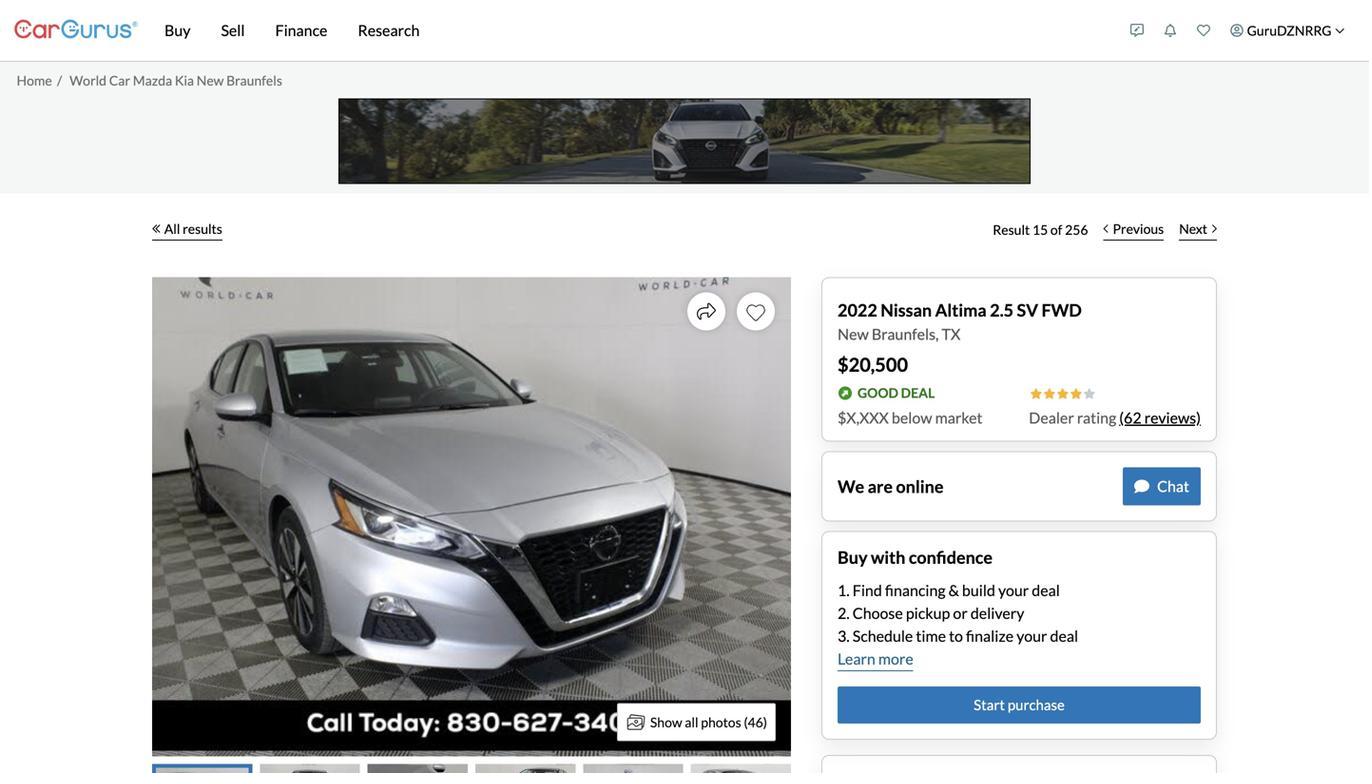 Task type: vqa. For each thing, say whether or not it's contained in the screenshot.
usb
no



Task type: locate. For each thing, give the bounding box(es) containing it.
deal
[[1032, 581, 1060, 600], [1051, 627, 1079, 645]]

time
[[916, 627, 946, 645]]

share image
[[697, 302, 716, 321]]

home
[[17, 72, 52, 88]]

sell
[[221, 21, 245, 39]]

1 vertical spatial your
[[1017, 627, 1048, 645]]

next
[[1180, 221, 1208, 237]]

results
[[183, 221, 222, 237]]

braunfels,
[[872, 325, 939, 343]]

cargurus logo homepage link image
[[14, 3, 138, 58]]

tab list
[[152, 764, 791, 773]]

braunfels
[[226, 72, 282, 88]]

(62 reviews) button
[[1120, 407, 1201, 429]]

or
[[953, 604, 968, 623]]

photos
[[701, 714, 742, 731]]

&
[[949, 581, 960, 600]]

finance
[[275, 21, 328, 39]]

gurudznrrg menu item
[[1221, 4, 1355, 57]]

previous
[[1113, 221, 1164, 237]]

saved cars image
[[1198, 24, 1211, 37]]

find
[[853, 581, 882, 600]]

0 vertical spatial buy
[[165, 21, 191, 39]]

start purchase
[[974, 696, 1065, 713]]

1 vertical spatial new
[[838, 325, 869, 343]]

car
[[109, 72, 130, 88]]

new
[[197, 72, 224, 88], [838, 325, 869, 343]]

fwd
[[1042, 300, 1082, 321]]

1 horizontal spatial new
[[838, 325, 869, 343]]

0 horizontal spatial buy
[[165, 21, 191, 39]]

we
[[838, 476, 865, 497]]

chat button
[[1123, 468, 1201, 506]]

1 horizontal spatial buy
[[838, 547, 868, 568]]

view vehicle photo 6 image
[[691, 764, 791, 773]]

finance button
[[260, 0, 343, 61]]

2022 nissan altima 2.5 sv fwd new braunfels, tx
[[838, 300, 1082, 343]]

all
[[685, 714, 699, 731]]

confidence
[[909, 547, 993, 568]]

user icon image
[[1231, 24, 1244, 37]]

buy left with at bottom right
[[838, 547, 868, 568]]

of
[[1051, 222, 1063, 238]]

all results
[[164, 221, 222, 237]]

your down delivery
[[1017, 627, 1048, 645]]

view vehicle photo 5 image
[[583, 764, 684, 773]]

good
[[858, 385, 899, 401]]

gurudznrrg
[[1248, 22, 1332, 39]]

delivery
[[971, 604, 1025, 623]]

finalize
[[966, 627, 1014, 645]]

financing
[[885, 581, 946, 600]]

all
[[164, 221, 180, 237]]

build
[[963, 581, 996, 600]]

learn more link
[[838, 648, 914, 672]]

gurudznrrg menu
[[1121, 4, 1355, 57]]

buy inside dropdown button
[[165, 21, 191, 39]]

sv
[[1017, 300, 1039, 321]]

new down 2022
[[838, 325, 869, 343]]

1 vertical spatial deal
[[1051, 627, 1079, 645]]

gurudznrrg button
[[1221, 4, 1355, 57]]

$20,500
[[838, 353, 908, 376]]

1 vertical spatial buy
[[838, 547, 868, 568]]

deal
[[901, 385, 935, 401]]

are
[[868, 476, 893, 497]]

research button
[[343, 0, 435, 61]]

buy up the kia
[[165, 21, 191, 39]]

menu bar
[[138, 0, 1121, 61]]

view vehicle photo 4 image
[[476, 764, 576, 773]]

$x,xxx below market
[[838, 409, 983, 427]]

$x,xxx
[[838, 409, 889, 427]]

your
[[999, 581, 1029, 600], [1017, 627, 1048, 645]]

find financing & build your deal choose pickup or delivery schedule time to finalize your deal learn more
[[838, 581, 1079, 668]]

(62
[[1120, 409, 1142, 427]]

0 horizontal spatial new
[[197, 72, 224, 88]]

buy for buy with confidence
[[838, 547, 868, 568]]

your up delivery
[[999, 581, 1029, 600]]

schedule
[[853, 627, 913, 645]]

buy
[[165, 21, 191, 39], [838, 547, 868, 568]]

new inside 2022 nissan altima 2.5 sv fwd new braunfels, tx
[[838, 325, 869, 343]]

to
[[949, 627, 963, 645]]

0 vertical spatial new
[[197, 72, 224, 88]]

pickup
[[906, 604, 951, 623]]

15
[[1033, 222, 1048, 238]]

0 vertical spatial your
[[999, 581, 1029, 600]]

new right the kia
[[197, 72, 224, 88]]

2022
[[838, 300, 878, 321]]

deal right "build"
[[1032, 581, 1060, 600]]

buy with confidence
[[838, 547, 993, 568]]

menu bar containing buy
[[138, 0, 1121, 61]]

mazda
[[133, 72, 172, 88]]

buy button
[[149, 0, 206, 61]]

next link
[[1172, 209, 1225, 251]]

world
[[70, 72, 107, 88]]

(46)
[[744, 714, 768, 731]]

deal up purchase
[[1051, 627, 1079, 645]]

with
[[871, 547, 906, 568]]



Task type: describe. For each thing, give the bounding box(es) containing it.
result
[[993, 222, 1030, 238]]

chat
[[1158, 477, 1190, 496]]

choose
[[853, 604, 903, 623]]

view vehicle photo 3 image
[[368, 764, 468, 773]]

nissan
[[881, 300, 932, 321]]

good deal
[[858, 385, 935, 401]]

2.5
[[990, 300, 1014, 321]]

chevron double left image
[[152, 224, 161, 234]]

chevron down image
[[1335, 25, 1345, 35]]

home / world car mazda kia new braunfels
[[17, 72, 282, 88]]

reviews)
[[1145, 409, 1201, 427]]

show all photos (46)
[[651, 714, 768, 731]]

below
[[892, 409, 933, 427]]

previous link
[[1096, 209, 1172, 251]]

new for altima
[[838, 325, 869, 343]]

dealer
[[1029, 409, 1075, 427]]

buy for buy
[[165, 21, 191, 39]]

purchase
[[1008, 696, 1065, 713]]

start
[[974, 696, 1005, 713]]

tx
[[942, 325, 961, 343]]

0 vertical spatial deal
[[1032, 581, 1060, 600]]

market
[[936, 409, 983, 427]]

home link
[[17, 72, 52, 88]]

altima
[[936, 300, 987, 321]]

view vehicle photo 1 image
[[152, 764, 252, 773]]

view vehicle photo 2 image
[[260, 764, 360, 773]]

rating
[[1078, 409, 1117, 427]]

show all photos (46) link
[[617, 703, 776, 741]]

learn
[[838, 650, 876, 668]]

/
[[57, 72, 62, 88]]

result 15 of 256
[[993, 222, 1089, 238]]

vehicle full photo image
[[152, 277, 791, 757]]

sell button
[[206, 0, 260, 61]]

kia
[[175, 72, 194, 88]]

new for world
[[197, 72, 224, 88]]

more
[[879, 650, 914, 668]]

all results link
[[152, 209, 222, 251]]

open notifications image
[[1164, 24, 1178, 37]]

online
[[896, 476, 944, 497]]

we are online
[[838, 476, 944, 497]]

chevron left image
[[1104, 224, 1109, 234]]

add a car review image
[[1131, 24, 1144, 37]]

comment image
[[1135, 479, 1150, 494]]

256
[[1065, 222, 1089, 238]]

research
[[358, 21, 420, 39]]

start purchase button
[[838, 687, 1201, 724]]

advertisement region
[[339, 98, 1031, 184]]

show
[[651, 714, 683, 731]]

chevron right image
[[1213, 224, 1218, 234]]

cargurus logo homepage link link
[[14, 3, 138, 58]]

dealer rating (62 reviews)
[[1029, 409, 1201, 427]]



